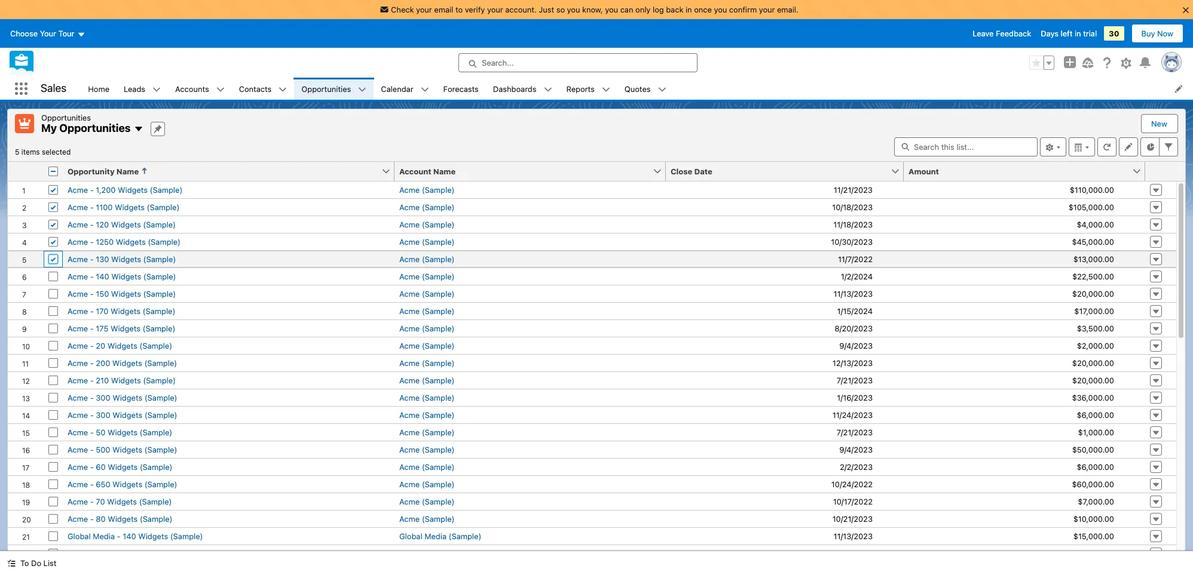 Task type: describe. For each thing, give the bounding box(es) containing it.
11/7/2022
[[838, 254, 873, 264]]

selected
[[42, 147, 71, 156]]

$6,000.00 for acme - 300 widgets (sample)
[[1077, 410, 1114, 420]]

widgets for acme - 175 widgets (sample) link
[[111, 324, 140, 333]]

11/13/2023 for $15,000.00
[[834, 532, 873, 541]]

10/30/2023
[[831, 237, 873, 247]]

days
[[1041, 29, 1059, 38]]

text default image inside "contacts" list item
[[279, 85, 287, 94]]

global media (sample) for second global media (sample) "link" from the top
[[399, 549, 481, 559]]

dashboards link
[[486, 78, 544, 100]]

widgets for acme - 130 widgets (sample) link
[[111, 254, 141, 264]]

cell inside my opportunities grid
[[44, 162, 63, 181]]

text default image for accounts
[[216, 85, 225, 94]]

acme (sample) for acme (sample) link associated with acme - 1,200 widgets (sample) link on the top of page
[[399, 185, 455, 195]]

7/21/2023 for $1,000.00
[[837, 428, 873, 437]]

acme - 140 widgets (sample) link
[[68, 272, 176, 281]]

name for account name
[[433, 167, 456, 176]]

- for acme - 80 widgets (sample) link
[[90, 514, 94, 524]]

1 $15,000.00 from the top
[[1074, 532, 1114, 541]]

acme (sample) link for "acme - 170 widgets (sample)" link
[[399, 306, 455, 316]]

list
[[43, 559, 56, 569]]

amount element
[[904, 162, 1153, 181]]

global media - 170 widgets (sample) link
[[68, 549, 202, 559]]

widgets for acme - 70 widgets (sample) link
[[107, 497, 137, 507]]

close date
[[671, 167, 712, 176]]

20
[[96, 341, 105, 351]]

1/2/2024
[[841, 272, 873, 281]]

text default image for calendar
[[421, 85, 429, 94]]

7/21/2023 for $20,000.00
[[837, 376, 873, 385]]

global for first global media (sample) "link"
[[399, 532, 422, 541]]

acme (sample) link for 'acme - 120 widgets (sample)' link
[[399, 220, 455, 229]]

$20,000.00 for 7/21/2023
[[1072, 376, 1114, 385]]

my opportunities|opportunities|list view element
[[7, 109, 1186, 576]]

- for 'acme - 120 widgets (sample)' link
[[90, 220, 94, 229]]

- for the acme - 50 widgets (sample) 'link'
[[90, 428, 94, 437]]

30
[[1109, 29, 1119, 38]]

accounts
[[175, 84, 209, 94]]

leads list item
[[117, 78, 168, 100]]

sales
[[41, 82, 67, 95]]

acme - 1,200 widgets (sample) link
[[68, 185, 183, 195]]

contacts link
[[232, 78, 279, 100]]

$110,000.00
[[1070, 185, 1114, 195]]

my opportunities grid
[[8, 162, 1177, 576]]

acme (sample) link for acme - 140 widgets (sample) link
[[399, 272, 455, 281]]

account
[[399, 167, 431, 176]]

account.
[[505, 5, 537, 14]]

acme (sample) link for 'acme - 650 widgets (sample)' link on the bottom left
[[399, 480, 455, 489]]

date
[[694, 167, 712, 176]]

amount button
[[904, 162, 1132, 181]]

acme (sample) for acme (sample) link for the acme - 1250 widgets (sample) link
[[399, 237, 455, 247]]

media for global media - 170 widgets (sample) link
[[93, 549, 115, 559]]

acme (sample) for acme - 500 widgets (sample) link on the left of page's acme (sample) link
[[399, 445, 455, 455]]

widgets for acme - 60 widgets (sample) link
[[108, 462, 138, 472]]

acme - 50 widgets (sample) link
[[68, 428, 172, 437]]

widgets for acme - 200 widgets (sample) link at left bottom
[[112, 358, 142, 368]]

only
[[636, 5, 651, 14]]

acme (sample) for acme (sample) link for acme - 300 widgets (sample) 'link' related to 11/24/2023
[[399, 410, 455, 420]]

quotes list item
[[617, 78, 673, 100]]

media for second global media (sample) "link" from the top
[[425, 549, 447, 559]]

acme - 300 widgets (sample) for 1/16/2023
[[68, 393, 177, 403]]

acme - 170 widgets (sample)
[[68, 306, 175, 316]]

choose your tour
[[10, 29, 74, 38]]

300 for 1/16/2023
[[96, 393, 110, 403]]

text default image for quotes
[[658, 85, 666, 94]]

acme - 130 widgets (sample)
[[68, 254, 176, 264]]

so
[[556, 5, 565, 14]]

reports link
[[559, 78, 602, 100]]

8/20/2023
[[835, 324, 873, 333]]

my opportunities status
[[15, 147, 71, 156]]

calendar
[[381, 84, 413, 94]]

left
[[1061, 29, 1073, 38]]

log
[[653, 5, 664, 14]]

widgets for acme - 1,200 widgets (sample) link on the top of page
[[118, 185, 148, 195]]

- for acme - 20 widgets (sample) link
[[90, 341, 94, 351]]

acme - 500 widgets (sample) link
[[68, 445, 177, 455]]

acme (sample) for acme - 175 widgets (sample) link's acme (sample) link
[[399, 324, 455, 333]]

acme (sample) for acme (sample) link associated with acme - 200 widgets (sample) link at left bottom
[[399, 358, 455, 368]]

11/13/2023 for $20,000.00
[[834, 289, 873, 299]]

widgets for "acme - 170 widgets (sample)" link
[[111, 306, 141, 316]]

once
[[694, 5, 712, 14]]

forecasts
[[443, 84, 479, 94]]

account name element
[[395, 162, 673, 181]]

buy now
[[1142, 29, 1174, 38]]

- for acme - 210 widgets (sample) link
[[90, 376, 94, 385]]

home
[[88, 84, 109, 94]]

acme - 140 widgets (sample)
[[68, 272, 176, 281]]

5 items selected
[[15, 147, 71, 156]]

$2,000.00
[[1077, 341, 1114, 351]]

1100
[[96, 202, 113, 212]]

$20,000.00 for 12/13/2023
[[1072, 358, 1114, 368]]

acme (sample) for acme - 150 widgets (sample) link on the bottom left acme (sample) link
[[399, 289, 455, 299]]

global for global media - 170 widgets (sample) link
[[68, 549, 91, 559]]

acme - 130 widgets (sample) link
[[68, 254, 176, 264]]

2 you from the left
[[605, 5, 618, 14]]

0 horizontal spatial 170
[[96, 306, 109, 316]]

acme (sample) for acme (sample) link related to acme - 140 widgets (sample) link
[[399, 272, 455, 281]]

dashboards
[[493, 84, 537, 94]]

reports
[[566, 84, 595, 94]]

widgets for acme - 20 widgets (sample) link
[[107, 341, 137, 351]]

acme (sample) for acme (sample) link associated with 'acme - 650 widgets (sample)' link on the bottom left
[[399, 480, 455, 489]]

acme - 120 widgets (sample)
[[68, 220, 176, 229]]

choose your tour button
[[10, 24, 86, 43]]

action image
[[1145, 162, 1177, 181]]

email.
[[777, 5, 799, 14]]

to
[[456, 5, 463, 14]]

11/24/2023
[[833, 410, 873, 420]]

quotes
[[625, 84, 651, 94]]

text default image down 'leads' list item in the left top of the page
[[134, 124, 144, 134]]

text default image for dashboards
[[544, 85, 552, 94]]

to
[[20, 559, 29, 569]]

$3,500.00
[[1077, 324, 1114, 333]]

500
[[96, 445, 110, 455]]

acme (sample) link for the acme - 1250 widgets (sample) link
[[399, 237, 455, 247]]

acme - 170 widgets (sample) link
[[68, 306, 175, 316]]

now
[[1157, 29, 1174, 38]]

acme (sample) for acme - 300 widgets (sample) 'link' corresponding to 1/16/2023's acme (sample) link
[[399, 393, 455, 403]]

acme - 60 widgets (sample)
[[68, 462, 172, 472]]

acme (sample) link for the acme - 50 widgets (sample) 'link'
[[399, 428, 455, 437]]

contacts
[[239, 84, 272, 94]]

widgets for acme - 210 widgets (sample) link
[[111, 376, 141, 385]]

acme - 1250 widgets (sample) link
[[68, 237, 181, 247]]

account name
[[399, 167, 456, 176]]

close
[[671, 167, 693, 176]]

my
[[41, 122, 57, 135]]

130
[[96, 254, 109, 264]]

acme - 150 widgets (sample) link
[[68, 289, 176, 299]]

global media - 170 widgets (sample)
[[68, 549, 202, 559]]

global for global media - 140 widgets (sample) link
[[68, 532, 91, 541]]

days left in trial
[[1041, 29, 1097, 38]]

to do list
[[20, 559, 56, 569]]

120
[[96, 220, 109, 229]]

acme - 20 widgets (sample)
[[68, 341, 172, 351]]

know,
[[582, 5, 603, 14]]

60
[[96, 462, 106, 472]]

acme - 200 widgets (sample) link
[[68, 358, 177, 368]]

- for acme - 140 widgets (sample) link
[[90, 272, 94, 281]]

acme (sample) link for acme - 70 widgets (sample) link
[[399, 497, 455, 507]]

acme - 300 widgets (sample) for 11/24/2023
[[68, 410, 177, 420]]

list containing home
[[81, 78, 1193, 100]]

none search field inside my opportunities|opportunities|list view element
[[894, 137, 1038, 156]]

home link
[[81, 78, 117, 100]]

acme (sample) for acme (sample) link associated with 'acme - 1100 widgets (sample)' 'link'
[[399, 202, 455, 212]]

accounts list item
[[168, 78, 232, 100]]

acme (sample) for acme (sample) link for acme - 210 widgets (sample) link
[[399, 376, 455, 385]]

acme (sample) link for acme - 80 widgets (sample) link
[[399, 514, 455, 524]]

acme (sample) link for 'acme - 1100 widgets (sample)' 'link'
[[399, 202, 455, 212]]



Task type: vqa. For each thing, say whether or not it's contained in the screenshot.


Task type: locate. For each thing, give the bounding box(es) containing it.
5 acme (sample) link from the top
[[399, 254, 455, 264]]

widgets for acme - 300 widgets (sample) 'link' corresponding to 1/16/2023
[[112, 393, 142, 403]]

1 horizontal spatial in
[[1075, 29, 1081, 38]]

- left "1250"
[[90, 237, 94, 247]]

$105,000.00
[[1069, 202, 1114, 212]]

2 vertical spatial $20,000.00
[[1072, 376, 1114, 385]]

1 vertical spatial 9/4/2023
[[840, 445, 873, 455]]

1 global media (sample) from the top
[[399, 532, 481, 541]]

leads
[[124, 84, 145, 94]]

1 acme (sample) link from the top
[[399, 185, 455, 195]]

300 down 210
[[96, 393, 110, 403]]

name inside button
[[117, 167, 139, 176]]

acme - 200 widgets (sample)
[[68, 358, 177, 368]]

can
[[620, 5, 633, 14]]

buy now button
[[1131, 24, 1184, 43]]

acme (sample) for acme (sample) link associated with acme - 60 widgets (sample) link
[[399, 462, 455, 472]]

widgets down acme - 1250 widgets (sample)
[[111, 254, 141, 264]]

- for acme - 150 widgets (sample) link on the bottom left
[[90, 289, 94, 299]]

text default image right calendar
[[421, 85, 429, 94]]

- left 120
[[90, 220, 94, 229]]

acme - 80 widgets (sample)
[[68, 514, 173, 524]]

11/21/2023
[[834, 185, 873, 195]]

your right the verify
[[487, 5, 503, 14]]

17 acme (sample) link from the top
[[399, 462, 455, 472]]

300 for 11/24/2023
[[96, 410, 110, 420]]

- for acme - 300 widgets (sample) 'link' related to 11/24/2023
[[90, 410, 94, 420]]

$6,000.00 for acme - 60 widgets (sample)
[[1077, 462, 1114, 472]]

$13,000.00
[[1074, 254, 1114, 264]]

acme - 300 widgets (sample) link for 11/24/2023
[[68, 410, 177, 420]]

20 acme (sample) from the top
[[399, 514, 455, 524]]

widgets up acme - 210 widgets (sample)
[[112, 358, 142, 368]]

widgets down acme - 150 widgets (sample) link on the bottom left
[[111, 306, 141, 316]]

name right account
[[433, 167, 456, 176]]

text default image left 'to'
[[7, 560, 16, 568]]

- left 650
[[90, 480, 94, 489]]

acme (sample) link for acme - 60 widgets (sample) link
[[399, 462, 455, 472]]

action element
[[1145, 162, 1177, 181]]

acme (sample) link for acme - 1,200 widgets (sample) link on the top of page
[[399, 185, 455, 195]]

2 acme (sample) link from the top
[[399, 202, 455, 212]]

1 vertical spatial 170
[[123, 549, 135, 559]]

widgets up global media - 170 widgets (sample)
[[138, 532, 168, 541]]

- left 50
[[90, 428, 94, 437]]

8 acme (sample) link from the top
[[399, 306, 455, 316]]

widgets down acme - 130 widgets (sample)
[[111, 272, 141, 281]]

close date element
[[666, 162, 911, 181]]

7 acme (sample) from the top
[[399, 289, 455, 299]]

back
[[666, 5, 684, 14]]

1/15/2024
[[837, 306, 873, 316]]

14 acme (sample) link from the top
[[399, 410, 455, 420]]

7 acme (sample) link from the top
[[399, 289, 455, 299]]

1 $20,000.00 from the top
[[1072, 289, 1114, 299]]

acme - 80 widgets (sample) link
[[68, 514, 173, 524]]

1 acme (sample) from the top
[[399, 185, 455, 195]]

9/4/2023 down 8/20/2023
[[840, 341, 873, 351]]

your left email.
[[759, 5, 775, 14]]

- left '500'
[[90, 445, 94, 455]]

global media (sample)
[[399, 532, 481, 541], [399, 549, 481, 559]]

widgets for acme - 500 widgets (sample) link on the left of page
[[112, 445, 142, 455]]

text default image for opportunities
[[358, 85, 367, 94]]

choose
[[10, 29, 38, 38]]

text default image inside accounts list item
[[216, 85, 225, 94]]

global media (sample) for first global media (sample) "link"
[[399, 532, 481, 541]]

acme (sample) link for acme - 500 widgets (sample) link on the left of page
[[399, 445, 455, 455]]

2 $20,000.00 from the top
[[1072, 358, 1114, 368]]

text default image right "reports"
[[602, 85, 610, 94]]

$20,000.00 up $36,000.00
[[1072, 376, 1114, 385]]

opportunity name button
[[63, 162, 381, 181]]

text default image
[[216, 85, 225, 94], [358, 85, 367, 94], [421, 85, 429, 94], [544, 85, 552, 94], [602, 85, 610, 94], [658, 85, 666, 94]]

in
[[686, 5, 692, 14], [1075, 29, 1081, 38]]

text default image inside calendar list item
[[421, 85, 429, 94]]

10 acme (sample) link from the top
[[399, 341, 455, 351]]

8 acme (sample) from the top
[[399, 306, 455, 316]]

text default image inside 'leads' list item
[[153, 85, 161, 94]]

item number image
[[8, 162, 44, 181]]

widgets for 'acme - 1100 widgets (sample)' 'link'
[[115, 202, 145, 212]]

0 vertical spatial 7/21/2023
[[837, 376, 873, 385]]

dashboards list item
[[486, 78, 559, 100]]

- left 1,200
[[90, 185, 94, 195]]

10/5/2023
[[836, 549, 873, 559]]

acme (sample) for acme (sample) link associated with acme - 20 widgets (sample) link
[[399, 341, 455, 351]]

acme - 150 widgets (sample)
[[68, 289, 176, 299]]

verify
[[465, 5, 485, 14]]

text default image right contacts
[[279, 85, 287, 94]]

- left 70
[[90, 497, 94, 507]]

0 vertical spatial $15,000.00
[[1074, 532, 1114, 541]]

0 vertical spatial 140
[[96, 272, 109, 281]]

acme - 1100 widgets (sample) link
[[68, 202, 180, 212]]

acme - 300 widgets (sample) link for 1/16/2023
[[68, 393, 177, 403]]

- left 1100
[[90, 202, 94, 212]]

0 horizontal spatial your
[[416, 5, 432, 14]]

global
[[68, 532, 91, 541], [399, 532, 422, 541], [68, 549, 91, 559], [399, 549, 422, 559]]

1 horizontal spatial you
[[605, 5, 618, 14]]

new
[[1152, 119, 1168, 129]]

None search field
[[894, 137, 1038, 156]]

media for first global media (sample) "link"
[[425, 532, 447, 541]]

email
[[434, 5, 453, 14]]

2 global media (sample) link from the top
[[399, 549, 481, 559]]

you right once
[[714, 5, 727, 14]]

acme - 300 widgets (sample) link
[[68, 393, 177, 403], [68, 410, 177, 420]]

widgets for acme - 140 widgets (sample) link
[[111, 272, 141, 281]]

- for acme - 70 widgets (sample) link
[[90, 497, 94, 507]]

widgets for acme - 80 widgets (sample) link
[[108, 514, 138, 524]]

widgets up acme - 60 widgets (sample)
[[112, 445, 142, 455]]

in right left
[[1075, 29, 1081, 38]]

- for 'acme - 650 widgets (sample)' link on the bottom left
[[90, 480, 94, 489]]

1 horizontal spatial 170
[[123, 549, 135, 559]]

300 up 50
[[96, 410, 110, 420]]

0 horizontal spatial 140
[[96, 272, 109, 281]]

18 acme (sample) link from the top
[[399, 480, 455, 489]]

acme - 300 widgets (sample) up acme - 50 widgets (sample)
[[68, 410, 177, 420]]

item number element
[[8, 162, 44, 181]]

acme - 300 widgets (sample) down acme - 210 widgets (sample) link
[[68, 393, 177, 403]]

$1,000.00
[[1078, 428, 1114, 437]]

calendar list item
[[374, 78, 436, 100]]

- left 20
[[90, 341, 94, 351]]

1,200
[[96, 185, 116, 195]]

Search My Opportunities list view. search field
[[894, 137, 1038, 156]]

search... button
[[459, 53, 698, 72]]

1 9/4/2023 from the top
[[840, 341, 873, 351]]

1 global media (sample) link from the top
[[399, 532, 481, 541]]

$6,000.00 down the $50,000.00 on the bottom right of the page
[[1077, 462, 1114, 472]]

confirm
[[729, 5, 757, 14]]

acme (sample) link for acme - 175 widgets (sample) link
[[399, 324, 455, 333]]

170 down global media - 140 widgets (sample) link
[[123, 549, 135, 559]]

- left 210
[[90, 376, 94, 385]]

5 text default image from the left
[[602, 85, 610, 94]]

acme - 300 widgets (sample)
[[68, 393, 177, 403], [68, 410, 177, 420]]

1 vertical spatial 140
[[123, 532, 136, 541]]

10/24/2022
[[832, 480, 873, 489]]

- left 200
[[90, 358, 94, 368]]

- up the acme - 50 widgets (sample) 'link'
[[90, 410, 94, 420]]

widgets up 'acme - 1100 widgets (sample)' 'link'
[[118, 185, 148, 195]]

my opportunities
[[41, 122, 131, 135]]

acme (sample) for acme - 130 widgets (sample) link's acme (sample) link
[[399, 254, 455, 264]]

4 acme (sample) from the top
[[399, 237, 455, 247]]

2 300 from the top
[[96, 410, 110, 420]]

- for acme - 300 widgets (sample) 'link' corresponding to 1/16/2023
[[90, 393, 94, 403]]

$4,000.00
[[1077, 220, 1114, 229]]

12 acme (sample) link from the top
[[399, 376, 455, 385]]

1 vertical spatial acme - 300 widgets (sample) link
[[68, 410, 177, 420]]

2 horizontal spatial your
[[759, 5, 775, 14]]

text default image inside quotes list item
[[658, 85, 666, 94]]

widgets down acme - 200 widgets (sample)
[[111, 376, 141, 385]]

global media (sample) link
[[399, 532, 481, 541], [399, 549, 481, 559]]

3 $20,000.00 from the top
[[1072, 376, 1114, 385]]

1 vertical spatial $20,000.00
[[1072, 358, 1114, 368]]

acme - 50 widgets (sample)
[[68, 428, 172, 437]]

12/13/2023
[[833, 358, 873, 368]]

140 down 130
[[96, 272, 109, 281]]

- for acme - 130 widgets (sample) link
[[90, 254, 94, 264]]

widgets for 'acme - 650 widgets (sample)' link on the bottom left
[[112, 480, 142, 489]]

text default image right accounts
[[216, 85, 225, 94]]

acme (sample) link for acme - 300 widgets (sample) 'link' corresponding to 1/16/2023
[[399, 393, 455, 403]]

0 vertical spatial global media (sample) link
[[399, 532, 481, 541]]

1 vertical spatial 7/21/2023
[[837, 428, 873, 437]]

$20,000.00 down $2,000.00
[[1072, 358, 1114, 368]]

widgets down acme - 60 widgets (sample) link
[[112, 480, 142, 489]]

acme - 650 widgets (sample) link
[[68, 480, 177, 489]]

1 vertical spatial $6,000.00
[[1077, 462, 1114, 472]]

widgets down the acme - 70 widgets (sample)
[[108, 514, 138, 524]]

- left 150
[[90, 289, 94, 299]]

1 text default image from the left
[[216, 85, 225, 94]]

3 your from the left
[[759, 5, 775, 14]]

- left 130
[[90, 254, 94, 264]]

global media - 140 widgets (sample) link
[[68, 532, 203, 541]]

your
[[40, 29, 56, 38]]

6 acme (sample) link from the top
[[399, 272, 455, 281]]

2 $15,000.00 from the top
[[1074, 549, 1114, 559]]

2 $6,000.00 from the top
[[1077, 462, 1114, 472]]

text default image for reports
[[602, 85, 610, 94]]

$20,000.00 for 11/13/2023
[[1072, 289, 1114, 299]]

6 acme (sample) from the top
[[399, 272, 455, 281]]

acme (sample) link for acme - 20 widgets (sample) link
[[399, 341, 455, 351]]

170 up 175
[[96, 306, 109, 316]]

quotes link
[[617, 78, 658, 100]]

buy
[[1142, 29, 1155, 38]]

$60,000.00
[[1072, 480, 1114, 489]]

- up acme - 175 widgets (sample) link
[[90, 306, 94, 316]]

you
[[567, 5, 580, 14], [605, 5, 618, 14], [714, 5, 727, 14]]

opportunities inside opportunities link
[[302, 84, 351, 94]]

0 vertical spatial 170
[[96, 306, 109, 316]]

acme (sample) for the acme - 50 widgets (sample) 'link' acme (sample) link
[[399, 428, 455, 437]]

1 $6,000.00 from the top
[[1077, 410, 1114, 420]]

feedback
[[996, 29, 1031, 38]]

text default image inside "reports" list item
[[602, 85, 610, 94]]

1 name from the left
[[117, 167, 139, 176]]

50
[[96, 428, 105, 437]]

- left 80
[[90, 514, 94, 524]]

acme - 300 widgets (sample) link down acme - 210 widgets (sample) link
[[68, 393, 177, 403]]

acme - 210 widgets (sample)
[[68, 376, 176, 385]]

1 horizontal spatial name
[[433, 167, 456, 176]]

175
[[96, 324, 108, 333]]

widgets down acme - 170 widgets (sample)
[[111, 324, 140, 333]]

18 acme (sample) from the top
[[399, 480, 455, 489]]

widgets
[[118, 185, 148, 195], [115, 202, 145, 212], [111, 220, 141, 229], [116, 237, 146, 247], [111, 254, 141, 264], [111, 272, 141, 281], [111, 289, 141, 299], [111, 306, 141, 316], [111, 324, 140, 333], [107, 341, 137, 351], [112, 358, 142, 368], [111, 376, 141, 385], [112, 393, 142, 403], [112, 410, 142, 420], [108, 428, 137, 437], [112, 445, 142, 455], [108, 462, 138, 472], [112, 480, 142, 489], [107, 497, 137, 507], [108, 514, 138, 524], [138, 532, 168, 541], [138, 549, 167, 559]]

20 acme (sample) link from the top
[[399, 514, 455, 524]]

9/4/2023 for $2,000.00
[[840, 341, 873, 351]]

3 acme (sample) link from the top
[[399, 220, 455, 229]]

widgets up acme - 50 widgets (sample)
[[112, 410, 142, 420]]

9/4/2023
[[840, 341, 873, 351], [840, 445, 873, 455]]

opportunity name
[[68, 167, 139, 176]]

widgets up acme - 1250 widgets (sample)
[[111, 220, 141, 229]]

- for acme - 500 widgets (sample) link on the left of page
[[90, 445, 94, 455]]

acme (sample) link for acme - 210 widgets (sample) link
[[399, 376, 455, 385]]

0 horizontal spatial name
[[117, 167, 139, 176]]

widgets for the acme - 1250 widgets (sample) link
[[116, 237, 146, 247]]

1 horizontal spatial your
[[487, 5, 503, 14]]

11/13/2023 down 10/21/2023
[[834, 532, 873, 541]]

10/17/2022
[[833, 497, 873, 507]]

0 horizontal spatial in
[[686, 5, 692, 14]]

1 vertical spatial 11/13/2023
[[834, 532, 873, 541]]

acme - 70 widgets (sample) link
[[68, 497, 172, 507]]

opportunity
[[68, 167, 115, 176]]

1 horizontal spatial 140
[[123, 532, 136, 541]]

opportunity name element
[[63, 162, 402, 181]]

13 acme (sample) from the top
[[399, 393, 455, 403]]

acme (sample) for 'acme - 120 widgets (sample)' link's acme (sample) link
[[399, 220, 455, 229]]

1 300 from the top
[[96, 393, 110, 403]]

1 7/21/2023 from the top
[[837, 376, 873, 385]]

2 text default image from the left
[[358, 85, 367, 94]]

list
[[81, 78, 1193, 100]]

3 you from the left
[[714, 5, 727, 14]]

0 vertical spatial 11/13/2023
[[834, 289, 873, 299]]

- for the acme - 1250 widgets (sample) link
[[90, 237, 94, 247]]

10/18/2023
[[832, 202, 873, 212]]

9 acme (sample) link from the top
[[399, 324, 455, 333]]

1 vertical spatial $15,000.00
[[1074, 549, 1114, 559]]

text default image
[[153, 85, 161, 94], [279, 85, 287, 94], [134, 124, 144, 134], [7, 560, 16, 568]]

11/13/2023 up '1/15/2024'
[[834, 289, 873, 299]]

4 acme (sample) link from the top
[[399, 237, 455, 247]]

2 11/13/2023 from the top
[[834, 532, 873, 541]]

0 vertical spatial acme - 300 widgets (sample)
[[68, 393, 177, 403]]

acme (sample) link for acme - 200 widgets (sample) link at left bottom
[[399, 358, 455, 368]]

text default image inside dashboards list item
[[544, 85, 552, 94]]

11 acme (sample) link from the top
[[399, 358, 455, 368]]

group
[[1029, 56, 1055, 70]]

2 acme - 300 widgets (sample) from the top
[[68, 410, 177, 420]]

2 name from the left
[[433, 167, 456, 176]]

11 acme (sample) from the top
[[399, 358, 455, 368]]

acme - 650 widgets (sample)
[[68, 480, 177, 489]]

$22,500.00
[[1073, 272, 1114, 281]]

acme (sample) for acme (sample) link corresponding to acme - 70 widgets (sample) link
[[399, 497, 455, 507]]

15 acme (sample) link from the top
[[399, 428, 455, 437]]

- left 175
[[90, 324, 94, 333]]

- down acme - 80 widgets (sample) link
[[117, 532, 121, 541]]

trial
[[1083, 29, 1097, 38]]

$36,000.00
[[1072, 393, 1114, 403]]

2 acme (sample) from the top
[[399, 202, 455, 212]]

7/21/2023 down 11/24/2023
[[837, 428, 873, 437]]

2 acme - 300 widgets (sample) link from the top
[[68, 410, 177, 420]]

0 vertical spatial global media (sample)
[[399, 532, 481, 541]]

6 text default image from the left
[[658, 85, 666, 94]]

acme - 1100 widgets (sample)
[[68, 202, 180, 212]]

in right back
[[686, 5, 692, 14]]

close date button
[[666, 162, 891, 181]]

name inside button
[[433, 167, 456, 176]]

80
[[96, 514, 106, 524]]

13 acme (sample) link from the top
[[399, 393, 455, 403]]

reports list item
[[559, 78, 617, 100]]

2 horizontal spatial you
[[714, 5, 727, 14]]

3 text default image from the left
[[421, 85, 429, 94]]

text default image inside to do list button
[[7, 560, 16, 568]]

widgets for the acme - 50 widgets (sample) 'link'
[[108, 428, 137, 437]]

text default image inside opportunities list item
[[358, 85, 367, 94]]

to do list button
[[0, 552, 64, 576]]

10 acme (sample) from the top
[[399, 341, 455, 351]]

widgets down 'acme - 650 widgets (sample)' link on the bottom left
[[107, 497, 137, 507]]

contacts list item
[[232, 78, 294, 100]]

- for "acme - 170 widgets (sample)" link
[[90, 306, 94, 316]]

1 acme - 300 widgets (sample) link from the top
[[68, 393, 177, 403]]

16 acme (sample) from the top
[[399, 445, 455, 455]]

3 acme (sample) from the top
[[399, 220, 455, 229]]

0 vertical spatial acme - 300 widgets (sample) link
[[68, 393, 177, 403]]

0 vertical spatial $20,000.00
[[1072, 289, 1114, 299]]

widgets up acme - 650 widgets (sample)
[[108, 462, 138, 472]]

- left 60
[[90, 462, 94, 472]]

acme - 120 widgets (sample) link
[[68, 220, 176, 229]]

widgets down acme - 210 widgets (sample) link
[[112, 393, 142, 403]]

0 vertical spatial in
[[686, 5, 692, 14]]

140 up global media - 170 widgets (sample)
[[123, 532, 136, 541]]

7/21/2023 up '1/16/2023'
[[837, 376, 873, 385]]

9/4/2023 up 2/2/2023
[[840, 445, 873, 455]]

acme - 60 widgets (sample) link
[[68, 462, 172, 472]]

text default image left calendar
[[358, 85, 367, 94]]

15 acme (sample) from the top
[[399, 428, 455, 437]]

acme - 1,200 widgets (sample)
[[68, 185, 183, 195]]

name up acme - 1,200 widgets (sample) link on the top of page
[[117, 167, 139, 176]]

acme (sample) link for acme - 130 widgets (sample) link
[[399, 254, 455, 264]]

2 9/4/2023 from the top
[[840, 445, 873, 455]]

widgets for 'acme - 120 widgets (sample)' link
[[111, 220, 141, 229]]

4 text default image from the left
[[544, 85, 552, 94]]

global for second global media (sample) "link" from the top
[[399, 549, 422, 559]]

acme - 300 widgets (sample) link up acme - 50 widgets (sample)
[[68, 410, 177, 420]]

your
[[416, 5, 432, 14], [487, 5, 503, 14], [759, 5, 775, 14]]

acme (sample) link for acme - 300 widgets (sample) 'link' related to 11/24/2023
[[399, 410, 455, 420]]

170
[[96, 306, 109, 316], [123, 549, 135, 559]]

1 vertical spatial 300
[[96, 410, 110, 420]]

19 acme (sample) link from the top
[[399, 497, 455, 507]]

acme - 175 widgets (sample) link
[[68, 324, 175, 333]]

2 your from the left
[[487, 5, 503, 14]]

acme (sample) for "acme - 170 widgets (sample)" link acme (sample) link
[[399, 306, 455, 316]]

12 acme (sample) from the top
[[399, 376, 455, 385]]

widgets down global media - 140 widgets (sample)
[[138, 549, 167, 559]]

- for acme - 175 widgets (sample) link
[[90, 324, 94, 333]]

0 vertical spatial 9/4/2023
[[840, 341, 873, 351]]

16 acme (sample) link from the top
[[399, 445, 455, 455]]

- for acme - 1,200 widgets (sample) link on the top of page
[[90, 185, 94, 195]]

1 11/13/2023 from the top
[[834, 289, 873, 299]]

1 your from the left
[[416, 5, 432, 14]]

2 global media (sample) from the top
[[399, 549, 481, 559]]

widgets for acme - 300 widgets (sample) 'link' related to 11/24/2023
[[112, 410, 142, 420]]

media for global media - 140 widgets (sample) link
[[93, 532, 115, 541]]

2 7/21/2023 from the top
[[837, 428, 873, 437]]

text default image left "reports"
[[544, 85, 552, 94]]

9/4/2023 for $50,000.00
[[840, 445, 873, 455]]

- for 'acme - 1100 widgets (sample)' 'link'
[[90, 202, 94, 212]]

leave feedback link
[[973, 29, 1031, 38]]

amount
[[909, 167, 939, 176]]

$6,000.00
[[1077, 410, 1114, 420], [1077, 462, 1114, 472]]

widgets down acme - 1,200 widgets (sample)
[[115, 202, 145, 212]]

0 vertical spatial $6,000.00
[[1077, 410, 1114, 420]]

widgets up acme - 500 widgets (sample) link on the left of page
[[108, 428, 137, 437]]

9 acme (sample) from the top
[[399, 324, 455, 333]]

$20,000.00 down $22,500.00
[[1072, 289, 1114, 299]]

acme - 500 widgets (sample)
[[68, 445, 177, 455]]

tour
[[58, 29, 74, 38]]

opportunities
[[302, 84, 351, 94], [41, 113, 91, 123], [59, 122, 131, 135]]

1 vertical spatial global media (sample) link
[[399, 549, 481, 559]]

1 you from the left
[[567, 5, 580, 14]]

$6,000.00 up '$1,000.00'
[[1077, 410, 1114, 420]]

text default image right leads
[[153, 85, 161, 94]]

- down global media - 140 widgets (sample) link
[[117, 549, 121, 559]]

acme (sample) link
[[399, 185, 455, 195], [399, 202, 455, 212], [399, 220, 455, 229], [399, 237, 455, 247], [399, 254, 455, 264], [399, 272, 455, 281], [399, 289, 455, 299], [399, 306, 455, 316], [399, 324, 455, 333], [399, 341, 455, 351], [399, 358, 455, 368], [399, 376, 455, 385], [399, 393, 455, 403], [399, 410, 455, 420], [399, 428, 455, 437], [399, 445, 455, 455], [399, 462, 455, 472], [399, 480, 455, 489], [399, 497, 455, 507], [399, 514, 455, 524]]

acme (sample) link for acme - 150 widgets (sample) link on the bottom left
[[399, 289, 455, 299]]

widgets up acme - 200 widgets (sample) link at left bottom
[[107, 341, 137, 351]]

5 acme (sample) from the top
[[399, 254, 455, 264]]

- up acme - 150 widgets (sample) link on the bottom left
[[90, 272, 94, 281]]

0 vertical spatial 300
[[96, 393, 110, 403]]

17 acme (sample) from the top
[[399, 462, 455, 472]]

14 acme (sample) from the top
[[399, 410, 455, 420]]

1 acme - 300 widgets (sample) from the top
[[68, 393, 177, 403]]

1 vertical spatial global media (sample)
[[399, 549, 481, 559]]

opportunities list item
[[294, 78, 374, 100]]

widgets up acme - 130 widgets (sample)
[[116, 237, 146, 247]]

0 horizontal spatial you
[[567, 5, 580, 14]]

widgets for acme - 150 widgets (sample) link on the bottom left
[[111, 289, 141, 299]]

you right so at the left of the page
[[567, 5, 580, 14]]

200
[[96, 358, 110, 368]]

text default image right quotes at the right top of the page
[[658, 85, 666, 94]]

you left the can
[[605, 5, 618, 14]]

1 vertical spatial acme - 300 widgets (sample)
[[68, 410, 177, 420]]

widgets down acme - 140 widgets (sample)
[[111, 289, 141, 299]]

cell
[[44, 162, 63, 181]]

- down acme - 210 widgets (sample) link
[[90, 393, 94, 403]]

1/16/2023
[[837, 393, 873, 403]]

your left email
[[416, 5, 432, 14]]

1 vertical spatial in
[[1075, 29, 1081, 38]]

19 acme (sample) from the top
[[399, 497, 455, 507]]

do
[[31, 559, 41, 569]]

acme - 20 widgets (sample) link
[[68, 341, 172, 351]]

acme (sample) for acme (sample) link associated with acme - 80 widgets (sample) link
[[399, 514, 455, 524]]



